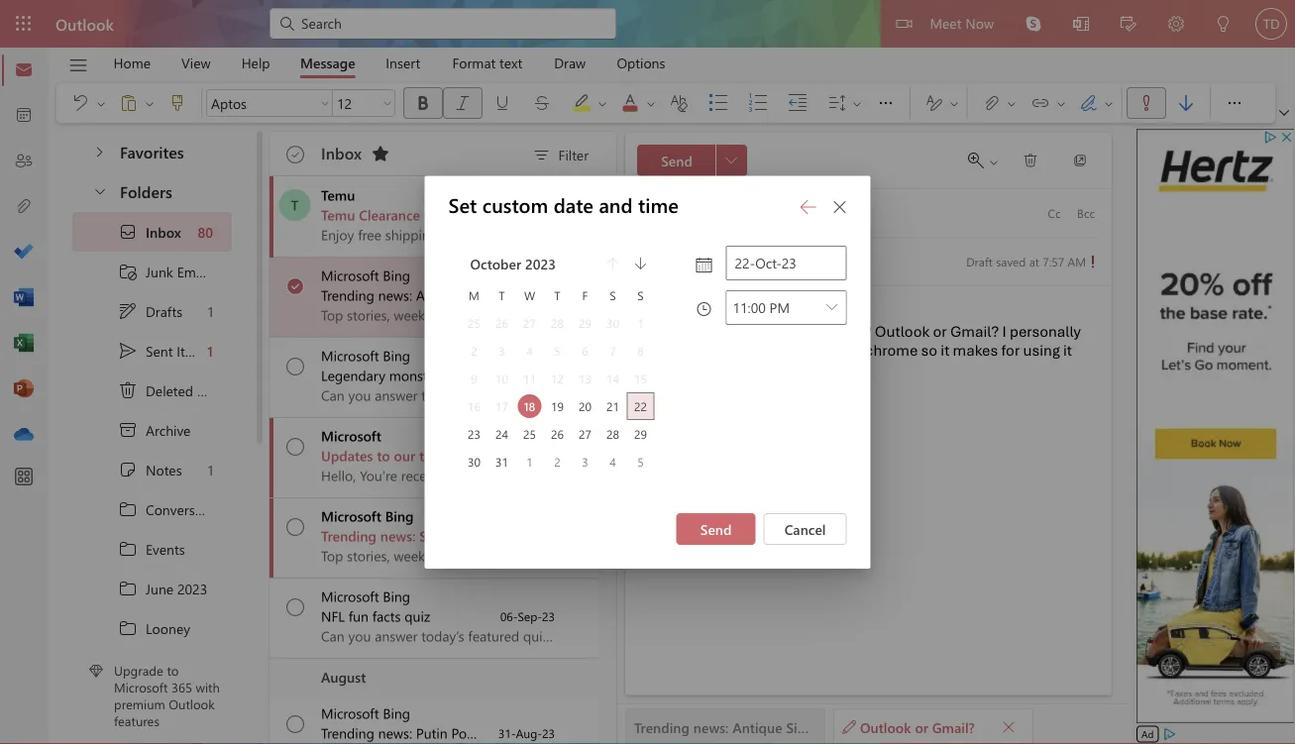 Task type: locate. For each thing, give the bounding box(es) containing it.
1 trending from the top
[[321, 286, 375, 304]]

t right wednesday element
[[555, 287, 561, 303]]

it right the so
[[941, 341, 950, 360]]

1 vertical spatial 
[[118, 381, 138, 401]]

it
[[745, 341, 754, 360], [941, 341, 950, 360], [1064, 341, 1073, 360]]

inbox left 
[[321, 142, 362, 163]]

To text field
[[708, 200, 1039, 227]]

bing inside microsoft bing trending news: should supreme court disqualify trump from… and more
[[385, 507, 414, 525]]

outlook up  button
[[56, 13, 114, 34]]

 right 
[[988, 157, 1000, 169]]

4  from the top
[[118, 619, 138, 638]]

 tree item up  events
[[72, 490, 232, 529]]

2 tree from the top
[[72, 212, 232, 745]]


[[1073, 153, 1089, 169]]

0 vertical spatial select a conversation checkbox
[[274, 338, 321, 381]]

items inside  sent items 1
[[177, 342, 210, 360]]

s left sunday element on the top
[[610, 287, 616, 303]]

2023 up sewing
[[525, 254, 556, 272]]

 button
[[1061, 145, 1100, 176]]

bing for facts
[[383, 587, 410, 606]]

1 horizontal spatial it
[[941, 341, 950, 360]]

0 vertical spatial date
[[554, 192, 594, 218]]

1 horizontal spatial t
[[499, 287, 505, 303]]

basic text group
[[206, 83, 906, 123]]

ad up insanely
[[512, 188, 524, 202]]

select a conversation checkbox right with
[[274, 696, 321, 739]]

4 microsoft bing from the top
[[321, 704, 410, 723]]

to inside upgrade to microsoft 365 with premium outlook features
[[167, 662, 179, 680]]

2 it from the left
[[941, 341, 950, 360]]

0 horizontal spatial t
[[291, 196, 299, 214]]

archive
[[146, 421, 191, 439]]

nfl fun facts quiz
[[321, 607, 430, 626]]

chrome
[[866, 341, 918, 360]]

saturday element
[[599, 281, 627, 309]]

1 temu from the top
[[321, 186, 355, 204]]

2 microsoft bing from the top
[[321, 346, 410, 365]]

outlook link
[[56, 0, 114, 48]]

news: left antique
[[378, 286, 412, 304]]

october
[[470, 254, 522, 272], [448, 273, 497, 292]]

2 vertical spatial select a conversation checkbox
[[274, 696, 321, 739]]

 for  events
[[118, 539, 138, 559]]

1 vertical spatial temu
[[321, 206, 355, 224]]

1 vertical spatial october
[[448, 273, 497, 292]]

0 vertical spatial october
[[470, 254, 522, 272]]

Select a date text field
[[727, 247, 846, 279]]

0 vertical spatial temu
[[321, 186, 355, 204]]

3 select a conversation checkbox from the top
[[274, 696, 321, 739]]

27 button
[[574, 422, 597, 446]]

 button
[[403, 87, 443, 119]]

and right low
[[599, 192, 633, 218]]

 inside folders tree item
[[92, 183, 108, 199]]

0 vertical spatial tree
[[72, 125, 232, 173]]

 button down message button
[[317, 89, 333, 117]]

legendary
[[321, 366, 386, 385]]

microsoft up the features
[[114, 679, 168, 696]]

1 horizontal spatial or
[[933, 322, 947, 341]]

send
[[701, 520, 732, 538]]

1 down email
[[208, 302, 213, 320]]


[[118, 341, 138, 361]]

 left looney
[[118, 619, 138, 638]]

date up m
[[448, 255, 475, 273]]

2 button
[[546, 450, 570, 474]]

 left folders at the top of the page
[[92, 183, 108, 199]]

23 right 06- at the left of page
[[542, 609, 555, 625]]

october 2023 button
[[461, 250, 599, 277]]

options button
[[602, 48, 681, 78]]

select a conversation checkbox up  checkbox
[[274, 338, 321, 381]]

 tree item
[[72, 410, 232, 450]]

 for  looney
[[118, 619, 138, 638]]


[[287, 146, 304, 164], [287, 278, 304, 295], [287, 358, 304, 376], [287, 438, 304, 456], [287, 518, 304, 536], [287, 599, 304, 617], [287, 716, 304, 734]]

more right china…
[[711, 724, 743, 743]]

1 inside button
[[527, 454, 533, 470]]

october 2023
[[470, 254, 556, 272]]

1 select a conversation checkbox from the top
[[274, 338, 321, 381]]

t
[[291, 196, 299, 214], [499, 287, 505, 303], [555, 287, 561, 303]]

news: left should at the bottom left of the page
[[380, 527, 416, 545]]

and right 
[[719, 286, 742, 304]]

format text button
[[438, 48, 538, 78]]

quiz right facts
[[405, 607, 430, 626]]

1 horizontal spatial prefer
[[733, 322, 774, 341]]

2 s from the left
[[638, 287, 644, 303]]

 tree item
[[72, 212, 232, 252]]

microsoft bing up the fun in the left of the page
[[321, 587, 410, 606]]

1 vertical spatial more
[[749, 527, 782, 545]]

microsoft updates to our terms of use 08-sep-23
[[321, 427, 555, 465]]

to inside the microsoft updates to our terms of use 08-sep-23
[[377, 447, 390, 465]]

 button
[[483, 87, 522, 119]]

1 horizontal spatial 2023
[[448, 310, 478, 328]]

bing down clearance
[[383, 266, 410, 285]]

 inside select all messages checkbox
[[287, 146, 304, 164]]

it right using
[[1064, 341, 1073, 360]]

0 horizontal spatial it
[[745, 341, 754, 360]]

help button
[[227, 48, 285, 78]]

1 horizontal spatial  button
[[995, 713, 1023, 741]]

0 horizontal spatial  button
[[824, 191, 856, 222]]

low
[[563, 206, 589, 224]]

microsoft down updates
[[321, 507, 382, 525]]

23
[[542, 288, 555, 303], [542, 368, 555, 384], [468, 426, 481, 442], [542, 448, 555, 464], [542, 609, 555, 625], [542, 726, 555, 742]]

select a conversation checkbox down temu image
[[274, 258, 321, 300]]

microsoft inside microsoft bing trending news: should supreme court disqualify trump from… and more
[[321, 507, 382, 525]]

0 horizontal spatial s
[[610, 287, 616, 303]]

18 cell
[[516, 392, 544, 420]]

4  from the top
[[287, 438, 304, 456]]

october inside selected date october 22, 2023
[[448, 273, 497, 292]]

1 vertical spatial inbox
[[146, 223, 181, 241]]

or
[[933, 322, 947, 341], [915, 718, 929, 736]]

2023 down monday element
[[448, 310, 478, 328]]

 inside message list list box
[[288, 278, 304, 293]]

items inside  deleted items
[[197, 381, 231, 400]]

1 vertical spatial items
[[197, 381, 231, 400]]

1 microsoft bing from the top
[[321, 266, 410, 285]]

tab list
[[98, 48, 681, 78]]

sep- inside the microsoft updates to our terms of use 08-sep-23
[[517, 448, 542, 464]]

1 vertical spatial tree
[[72, 212, 232, 745]]

microsoft bing down the fun in the left of the page
[[321, 704, 410, 723]]

ad inside message list list box
[[512, 188, 524, 202]]

 for  june 2023
[[118, 579, 138, 599]]

 button for basic text group
[[317, 89, 333, 117]]

 junk email
[[118, 262, 210, 282]]

1 horizontal spatial ad
[[1142, 728, 1154, 741]]

 deleted items
[[118, 381, 231, 401]]

trending inside microsoft bing trending news: should supreme court disqualify trump from… and more
[[321, 527, 377, 545]]

friday element
[[572, 281, 599, 309]]

tree
[[72, 125, 232, 173], [72, 212, 232, 745]]

1  from the top
[[287, 146, 304, 164]]

items right deleted
[[197, 381, 231, 400]]

0 horizontal spatial 
[[832, 199, 848, 214]]

tuesday element
[[488, 281, 516, 309]]

1 right 08-
[[527, 454, 533, 470]]

0 horizontal spatial inbox
[[146, 223, 181, 241]]

3  tree item from the top
[[72, 569, 232, 609]]

microsoft up updates
[[321, 427, 382, 445]]

 inside reading pane main content
[[1002, 720, 1016, 734]]

2023 right june
[[177, 580, 207, 598]]

1 inside  sent items 1
[[208, 342, 213, 360]]

bing down facts
[[383, 704, 410, 723]]

set custom date and time dialog
[[0, 0, 1296, 745]]

 button
[[659, 87, 699, 119]]

sincerely,
[[637, 399, 704, 418]]

1 right notes
[[208, 461, 213, 479]]

what…
[[673, 286, 715, 304]]

or right 
[[915, 718, 929, 736]]

2 select a conversation checkbox from the top
[[274, 499, 321, 541]]

0 vertical spatial more
[[746, 286, 778, 304]]

2 vertical spatial more
[[711, 724, 743, 743]]

 for select a conversation option associated with nfl fun facts quiz
[[287, 599, 304, 617]]

0 vertical spatial 
[[288, 146, 304, 162]]

0 vertical spatial items
[[177, 342, 210, 360]]

 tree item
[[72, 490, 232, 529], [72, 529, 232, 569], [72, 569, 232, 609], [72, 609, 232, 648]]

2 horizontal spatial 2023
[[525, 254, 556, 272]]

 inside tree item
[[118, 381, 138, 401]]

1 select a conversation checkbox from the top
[[274, 258, 321, 300]]

inbox right ''
[[146, 223, 181, 241]]

select a conversation checkbox left the fun in the left of the page
[[274, 579, 321, 622]]

ad left set your advertising preferences image
[[1142, 728, 1154, 741]]

1 vertical spatial select a conversation checkbox
[[274, 579, 321, 622]]

t right monday element
[[499, 287, 505, 303]]

1 vertical spatial news:
[[380, 527, 416, 545]]

 tree item up june
[[72, 529, 232, 569]]

 button
[[824, 191, 856, 222], [995, 713, 1023, 741]]

0 vertical spatial or
[[933, 322, 947, 341]]

1
[[208, 302, 213, 320], [208, 342, 213, 360], [527, 454, 533, 470], [208, 461, 213, 479]]

 down 
[[118, 381, 138, 401]]

t inside image
[[291, 196, 299, 214]]

1 right sent on the top of the page
[[208, 342, 213, 360]]

news: left putin
[[378, 724, 412, 743]]

0 vertical spatial select a conversation checkbox
[[274, 258, 321, 300]]

trending up legendary
[[321, 286, 375, 304]]

 june 2023
[[118, 579, 207, 599]]

personally
[[1010, 322, 1081, 341]]

set your advertising preferences image
[[1162, 727, 1178, 743]]

1 horizontal spatial s
[[638, 287, 644, 303]]

0 vertical spatial ad
[[512, 188, 524, 202]]

quiz right monsters
[[450, 366, 475, 385]]

view
[[181, 54, 211, 72]]

 left june
[[118, 579, 138, 599]]

 button
[[317, 89, 333, 117], [380, 89, 396, 117], [82, 173, 116, 209]]

1 vertical spatial 2023
[[448, 310, 478, 328]]

complain
[[532, 724, 590, 743]]

microsoft
[[321, 266, 379, 285], [321, 346, 379, 365], [321, 427, 382, 445], [321, 507, 382, 525], [321, 587, 379, 606], [114, 679, 168, 696], [321, 704, 379, 723]]

3  from the top
[[287, 358, 304, 376]]

0 horizontal spatial 
[[118, 381, 138, 401]]

reading pane main content
[[618, 124, 1132, 745]]

20
[[579, 398, 592, 414]]

Select all messages checkbox
[[282, 141, 309, 169]]

outlook inside banner
[[56, 13, 114, 34]]


[[1137, 93, 1157, 113]]

 left  button
[[382, 97, 394, 109]]

selected date october 22, 2023, today's date october 18, 2023 group
[[448, 237, 667, 497]]

trending down updates
[[321, 527, 377, 545]]

 button
[[1011, 145, 1051, 176]]

0 vertical spatial trending
[[321, 286, 375, 304]]

2  from the top
[[287, 278, 304, 295]]

0 vertical spatial 
[[832, 199, 848, 214]]

 for 
[[118, 500, 138, 519]]


[[696, 258, 712, 273]]

1 vertical spatial trending
[[321, 527, 377, 545]]

outlook right premium on the left bottom of page
[[169, 696, 215, 713]]

 down temu image
[[288, 278, 304, 293]]

2023 inside  june 2023
[[177, 580, 207, 598]]

26 button
[[546, 422, 570, 446]]

 down message button
[[319, 97, 331, 109]]

1 horizontal spatial inbox
[[321, 142, 362, 163]]

s for 'saturday' element
[[610, 287, 616, 303]]

format text
[[453, 54, 523, 72]]

people image
[[14, 152, 34, 172]]

2 vertical spatial 2023
[[177, 580, 207, 598]]

2 vertical spatial news:
[[378, 724, 412, 743]]

date inside selected date october 22, 2023
[[448, 255, 475, 273]]

 tree item down  events
[[72, 569, 232, 609]]

3  from the top
[[118, 579, 138, 599]]

powerpoint image
[[14, 380, 34, 400]]

1  from the top
[[118, 500, 138, 519]]

0 vertical spatial gmail?
[[951, 322, 1000, 341]]

1 vertical spatial 
[[1002, 720, 1016, 734]]

1 s from the left
[[610, 287, 616, 303]]


[[1023, 153, 1039, 169], [118, 381, 138, 401]]

 for  option corresponding to legendary monsters quiz
[[287, 358, 304, 376]]

1 vertical spatial or
[[915, 718, 929, 736]]

 inside select all messages checkbox
[[288, 146, 304, 162]]

bing down our
[[385, 507, 414, 525]]

1 horizontal spatial 
[[1002, 720, 1016, 734]]

6  from the top
[[287, 599, 304, 617]]

1 vertical spatial 
[[288, 278, 304, 293]]

 button left  button
[[380, 89, 396, 117]]

 left events
[[118, 539, 138, 559]]

microsoft bing down clearance
[[321, 266, 410, 285]]

18 button
[[518, 394, 542, 418]]

home button
[[99, 48, 166, 78]]

and right from…
[[721, 527, 745, 545]]

2 horizontal spatial t
[[555, 287, 561, 303]]

7  from the top
[[287, 716, 304, 734]]

4 button
[[601, 450, 625, 474]]

you
[[705, 322, 730, 341]]


[[453, 93, 473, 113]]

Select a conversation checkbox
[[274, 338, 321, 381], [274, 499, 321, 541], [274, 696, 321, 739]]

23 for quiz
[[542, 368, 555, 384]]

0 vertical spatial  button
[[824, 191, 856, 222]]

 up temu image
[[288, 146, 304, 162]]

0 horizontal spatial ad
[[512, 188, 524, 202]]

tab list containing home
[[98, 48, 681, 78]]

about
[[594, 724, 632, 743]]

bing for antique
[[383, 266, 410, 285]]

mike@example.com
[[715, 201, 838, 219]]

upgrade
[[114, 662, 163, 680]]

 right  
[[1023, 153, 1039, 169]]

Add a subject text field
[[626, 246, 949, 278]]

5  from the top
[[287, 518, 304, 536]]

0 horizontal spatial  button
[[82, 173, 116, 209]]

0 horizontal spatial date
[[448, 255, 475, 273]]

or inside 'hey mike, which do you prefer to email with? outlook or gmail? i personally prefer gmail as it is connected to chrome so it makes for using it way easier. excited to hear back from you! sincerely, test'
[[933, 322, 947, 341]]

trending left putin
[[321, 724, 375, 743]]

1 vertical spatial quiz
[[405, 607, 430, 626]]

 tree item
[[72, 450, 232, 490]]

clipboard group
[[60, 83, 197, 123]]

s for sunday element on the top
[[638, 287, 644, 303]]

 inside  
[[988, 157, 1000, 169]]

updates
[[321, 447, 373, 465]]

tags group
[[1127, 83, 1207, 123]]

23 up of
[[468, 426, 481, 442]]

1 vertical spatial select a conversation checkbox
[[274, 499, 321, 541]]

more down select a date text box
[[746, 286, 778, 304]]

0 horizontal spatial quiz
[[405, 607, 430, 626]]

 inside checkbox
[[287, 438, 304, 456]]

message list list box
[[270, 176, 782, 745]]

2  from the top
[[288, 278, 304, 293]]

2 select a conversation checkbox from the top
[[274, 579, 321, 622]]

decrease indent image
[[788, 93, 828, 113]]

3 trending from the top
[[321, 724, 375, 743]]

 button inside folders tree item
[[82, 173, 116, 209]]


[[532, 93, 552, 113]]

to left hear
[[691, 380, 704, 399]]

items for 
[[177, 342, 210, 360]]

t down select all messages checkbox
[[291, 196, 299, 214]]

premium
[[114, 696, 165, 713]]

items
[[177, 342, 210, 360], [197, 381, 231, 400]]

easier.
[[668, 360, 713, 380]]

80
[[198, 223, 213, 241]]

selected
[[448, 237, 499, 255]]

date down filter
[[554, 192, 594, 218]]

format
[[453, 54, 496, 72]]

sunday element
[[627, 281, 655, 309]]

23 for facts
[[542, 609, 555, 625]]

23 for putin
[[542, 726, 555, 742]]


[[371, 144, 391, 164]]

1 horizontal spatial 
[[1023, 153, 1039, 169]]

email
[[177, 262, 210, 281]]

select a conversation checkbox for trending news: antique singer sewing machine values & what… and more
[[274, 258, 321, 300]]

s left '&'
[[638, 287, 644, 303]]

2 temu from the top
[[321, 206, 355, 224]]

14-sep-23
[[500, 288, 555, 303]]

2 trending from the top
[[321, 527, 377, 545]]

Select a conversation checkbox
[[274, 258, 321, 300], [274, 579, 321, 622]]

more left cancel on the right bottom of page
[[749, 527, 782, 545]]

bing up facts
[[383, 587, 410, 606]]

19 button
[[546, 394, 570, 418]]

microsoft bing up legendary
[[321, 346, 410, 365]]

0 vertical spatial 2023
[[525, 254, 556, 272]]

wednesday element
[[516, 281, 544, 309]]

select a conversation checkbox for trending news: putin powerless to complain about china… and more
[[274, 696, 321, 739]]

junk
[[146, 262, 173, 281]]


[[319, 97, 331, 109], [382, 97, 394, 109], [988, 157, 1000, 169], [92, 183, 108, 199]]

1 horizontal spatial date
[[554, 192, 594, 218]]

3 microsoft bing from the top
[[321, 587, 410, 606]]

mike@example.com button
[[710, 200, 861, 223]]

 for inbox
[[288, 146, 304, 162]]

2 vertical spatial trending
[[321, 724, 375, 743]]

0 vertical spatial news:
[[378, 286, 412, 304]]

inbox
[[321, 142, 362, 163], [146, 223, 181, 241]]


[[413, 93, 433, 113]]

october inside button
[[470, 254, 522, 272]]

1 horizontal spatial  button
[[317, 89, 333, 117]]

cell
[[627, 392, 655, 420]]

more apps image
[[14, 468, 34, 488]]

news: for putin
[[378, 724, 412, 743]]

select a conversation checkbox down  checkbox
[[274, 499, 321, 541]]

21
[[607, 398, 620, 414]]

1 vertical spatial date
[[448, 255, 475, 273]]

23 up 19
[[542, 368, 555, 384]]

bing up legendary monsters quiz
[[383, 346, 410, 365]]

23 button
[[462, 422, 486, 446]]

using
[[1024, 341, 1060, 360]]

0 horizontal spatial or
[[915, 718, 929, 736]]

it left 'is' at the top right
[[745, 341, 754, 360]]

or left makes
[[933, 322, 947, 341]]

23 inside 23 button
[[468, 426, 481, 442]]

1 vertical spatial ad
[[1142, 728, 1154, 741]]

outlook right with?
[[875, 322, 930, 341]]

from…
[[676, 527, 717, 545]]

message list section
[[270, 127, 782, 745]]


[[118, 500, 138, 519], [118, 539, 138, 559], [118, 579, 138, 599], [118, 619, 138, 638]]

left-rail-appbar navigation
[[4, 48, 44, 458]]

0 vertical spatial inbox
[[321, 142, 362, 163]]

set
[[449, 192, 477, 218]]

microsoft inside upgrade to microsoft 365 with premium outlook features
[[114, 679, 168, 696]]

23 right 1 button
[[542, 448, 555, 464]]

to left our
[[377, 447, 390, 465]]

to right upgrade
[[167, 662, 179, 680]]

premium features image
[[89, 665, 103, 679]]

bing for quiz
[[383, 346, 410, 365]]

 down 
[[118, 500, 138, 519]]

set custom date and time document
[[0, 0, 1296, 745]]

23 right 31-
[[542, 726, 555, 742]]

2  from the top
[[118, 539, 138, 559]]

 button left folders at the top of the page
[[82, 173, 116, 209]]

 inside button
[[1023, 153, 1039, 169]]

inbox 
[[321, 142, 391, 164]]

31-
[[499, 726, 516, 742]]

1  from the top
[[288, 146, 304, 162]]

files image
[[14, 197, 34, 217]]

calendar image
[[14, 106, 34, 126]]

3 it from the left
[[1064, 341, 1073, 360]]

1 horizontal spatial quiz
[[450, 366, 475, 385]]

items right sent on the top of the page
[[177, 342, 210, 360]]

numbering image
[[748, 93, 788, 113]]

23 right w
[[542, 288, 555, 303]]

 tree item
[[72, 371, 232, 410]]

 tree item down june
[[72, 609, 232, 648]]

0 vertical spatial 
[[1023, 153, 1039, 169]]

0 horizontal spatial 2023
[[177, 580, 207, 598]]

2 horizontal spatial it
[[1064, 341, 1073, 360]]

sep- for facts
[[518, 609, 542, 625]]

temu
[[321, 186, 355, 204], [321, 206, 355, 224]]

Select a time text field
[[727, 291, 821, 323]]

prices
[[592, 206, 629, 224]]



Task type: describe. For each thing, give the bounding box(es) containing it.

[[532, 146, 552, 166]]

mike,
[[667, 302, 703, 322]]

trump
[[632, 527, 672, 545]]

13-
[[500, 368, 518, 384]]

tab list inside set custom date and time application
[[98, 48, 681, 78]]

microsoft bing for trending news: antique singer sewing machine values & what… and more
[[321, 266, 410, 285]]

30
[[468, 454, 481, 470]]

set custom date and time heading
[[425, 176, 871, 238]]


[[118, 301, 138, 321]]

insert
[[386, 54, 421, 72]]

24
[[496, 426, 509, 442]]

 button
[[443, 87, 483, 119]]

 button
[[1167, 87, 1207, 119]]

13-sep-23
[[500, 368, 555, 384]]

23 for antique
[[542, 288, 555, 303]]

2 horizontal spatial  button
[[380, 89, 396, 117]]

select a conversation checkbox for nfl fun facts quiz
[[274, 579, 321, 622]]

23 inside the microsoft updates to our terms of use 08-sep-23
[[542, 448, 555, 464]]

as
[[726, 341, 742, 360]]

26
[[551, 426, 564, 442]]

cc
[[1048, 205, 1061, 221]]

sep- for quiz
[[518, 368, 542, 384]]

features
[[114, 712, 160, 730]]

27
[[579, 426, 592, 442]]


[[1177, 93, 1197, 113]]

 button
[[522, 87, 562, 119]]

view button
[[167, 48, 226, 78]]

temu clearance only today - insanely low prices
[[321, 206, 629, 224]]

text
[[500, 54, 523, 72]]

do
[[684, 322, 702, 341]]


[[696, 300, 712, 316]]

excel image
[[14, 334, 34, 354]]

 button
[[627, 250, 655, 277]]

 tree item
[[72, 291, 232, 331]]

draft saved at 7:57 am 
[[967, 253, 1100, 269]]

include group
[[973, 83, 1118, 123]]

 archive
[[118, 420, 191, 440]]

29 button
[[629, 422, 653, 446]]

f
[[583, 287, 588, 303]]

1 it from the left
[[745, 341, 754, 360]]

and right china…
[[684, 724, 707, 743]]

more inside microsoft bing trending news: should supreme court disqualify trump from… and more
[[749, 527, 782, 545]]

to do image
[[14, 243, 34, 263]]

to left the complain
[[515, 724, 528, 743]]

looney
[[146, 619, 190, 638]]

2023 inside selected date october 22, 2023
[[448, 310, 478, 328]]

t for tuesday element
[[499, 287, 505, 303]]

set custom date and time
[[449, 192, 679, 218]]

0 vertical spatial quiz
[[450, 366, 475, 385]]

microsoft bing for nfl fun facts quiz
[[321, 587, 410, 606]]

word image
[[14, 288, 34, 308]]

sent
[[146, 342, 173, 360]]

events
[[146, 540, 185, 558]]

back
[[742, 380, 775, 399]]

5
[[638, 454, 644, 470]]

microsoft down the fun in the left of the page
[[321, 704, 379, 723]]

 filter
[[532, 145, 589, 166]]

microsoft up the fun in the left of the page
[[321, 587, 379, 606]]

sep- for antique
[[518, 288, 542, 303]]

now
[[966, 13, 994, 32]]


[[68, 55, 89, 76]]

3
[[582, 454, 589, 470]]

Message body, press Alt+F10 to exit text field
[[637, 302, 1100, 578]]

upgrade to microsoft 365 with premium outlook features
[[114, 662, 220, 730]]

hey
[[637, 302, 664, 322]]

drafts
[[146, 302, 183, 320]]

2  tree item from the top
[[72, 529, 232, 569]]

 inside set custom date and time document
[[832, 199, 848, 214]]

 looney
[[118, 619, 190, 638]]

i
[[1003, 322, 1007, 341]]

14-
[[500, 288, 518, 303]]

cancel
[[785, 520, 826, 538]]

29
[[635, 426, 647, 442]]

28
[[607, 426, 620, 442]]

-
[[498, 206, 504, 224]]

gmail? inside 'hey mike, which do you prefer to email with? outlook or gmail? i personally prefer gmail as it is connected to chrome so it makes for using it way easier. excited to hear back from you! sincerely, test'
[[951, 322, 1000, 341]]

25
[[523, 426, 536, 442]]

monday element
[[461, 281, 488, 309]]

trending for trending news: antique singer sewing machine values & what… and more
[[321, 286, 375, 304]]

inbox heading
[[321, 132, 397, 175]]

message
[[300, 54, 356, 72]]

microsoft bing for legendary monsters quiz
[[321, 346, 410, 365]]

select a conversation checkbox for legendary monsters quiz
[[274, 338, 321, 381]]

values
[[615, 286, 654, 304]]

 tree item
[[72, 331, 232, 371]]

outlook right 
[[861, 718, 912, 736]]

2
[[554, 454, 561, 470]]

nfl
[[321, 607, 345, 626]]

1 vertical spatial gmail?
[[933, 718, 975, 736]]

temu image
[[279, 189, 311, 221]]

should
[[420, 527, 464, 545]]

4  tree item from the top
[[72, 609, 232, 648]]

bullets image
[[709, 93, 748, 113]]

 tree item
[[72, 252, 232, 291]]

microsoft inside the microsoft updates to our terms of use 08-sep-23
[[321, 427, 382, 445]]


[[118, 222, 138, 242]]

trending for trending news: putin powerless to complain about china… and more
[[321, 724, 375, 743]]

 for microsoft bing
[[288, 278, 304, 293]]

 button
[[793, 191, 824, 222]]

microsoft bing for trending news: putin powerless to complain about china… and more
[[321, 704, 410, 723]]

 for right  button
[[382, 97, 394, 109]]

 events
[[118, 539, 185, 559]]

2023 inside button
[[525, 254, 556, 272]]

 button
[[158, 87, 197, 119]]


[[826, 301, 838, 313]]

cancel button
[[764, 513, 847, 545]]

w
[[524, 287, 535, 303]]

tree containing 
[[72, 212, 232, 745]]

time
[[639, 192, 679, 218]]

7:57
[[1043, 253, 1065, 269]]

draft
[[967, 253, 993, 269]]

 button for folders tree item at the left top of page
[[82, 173, 116, 209]]

our
[[394, 447, 416, 465]]

set custom date and time application
[[0, 0, 1296, 745]]

m
[[469, 287, 480, 303]]

microsoft down clearance
[[321, 266, 379, 285]]

 for  checkbox
[[287, 438, 304, 456]]


[[168, 93, 187, 113]]

06-sep-23
[[500, 609, 555, 625]]

microsoft up legendary
[[321, 346, 379, 365]]

outlook inside upgrade to microsoft 365 with premium outlook features
[[169, 696, 215, 713]]

 for  option corresponding to trending news: putin powerless to complain about china… and more
[[287, 716, 304, 734]]

 for  button for basic text group
[[319, 97, 331, 109]]

outlook banner
[[0, 0, 1296, 48]]

trending news: putin powerless to complain about china… and more
[[321, 724, 743, 743]]

thursday element
[[544, 281, 572, 309]]

temu for temu
[[321, 186, 355, 204]]


[[669, 93, 689, 113]]

items for 
[[197, 381, 231, 400]]

bing for putin
[[383, 704, 410, 723]]

for
[[1002, 341, 1020, 360]]

excited
[[637, 380, 687, 399]]

 for  deleted items
[[118, 381, 138, 401]]

onedrive image
[[14, 425, 34, 445]]

1 inside  tree item
[[208, 302, 213, 320]]

inbox inside inbox 
[[321, 142, 362, 163]]

5 button
[[629, 450, 653, 474]]

outlook inside 'hey mike, which do you prefer to email with? outlook or gmail? i personally prefer gmail as it is connected to chrome so it makes for using it way easier. excited to hear back from you! sincerely, test'
[[875, 322, 930, 341]]

 outlook or gmail?
[[843, 718, 975, 736]]

news: inside microsoft bing trending news: should supreme court disqualify trump from… and more
[[380, 527, 416, 545]]

 for  button inside folders tree item
[[92, 183, 108, 199]]

t for the thursday element
[[555, 287, 561, 303]]

to left 'chrome'
[[849, 341, 862, 360]]

date inside heading
[[554, 192, 594, 218]]

at
[[1030, 253, 1040, 269]]

help
[[242, 54, 270, 72]]

cell inside the selected date october 22, 2023, today's date october 18, 2023 group
[[627, 392, 655, 420]]

deleted
[[146, 381, 193, 400]]

which
[[637, 322, 681, 341]]

of
[[459, 447, 472, 465]]

to right 'is' at the top right
[[777, 322, 791, 341]]

news: for antique
[[378, 286, 412, 304]]

test
[[637, 421, 667, 440]]

1 vertical spatial  button
[[995, 713, 1023, 741]]

1  tree item from the top
[[72, 490, 232, 529]]

and inside microsoft bing trending news: should supreme court disqualify trump from… and more
[[721, 527, 745, 545]]

cc button
[[1039, 197, 1071, 229]]

mail image
[[14, 60, 34, 80]]

folders tree item
[[72, 173, 232, 212]]

0 horizontal spatial prefer
[[637, 341, 678, 360]]

aug-
[[516, 726, 542, 742]]

 for second  option from the top of the message list list box
[[287, 518, 304, 536]]

 for 
[[1023, 153, 1039, 169]]

1 tree from the top
[[72, 125, 232, 173]]


[[969, 153, 984, 169]]

powerless
[[452, 724, 511, 743]]

temu for temu clearance only today - insanely low prices
[[321, 206, 355, 224]]

inbox inside  inbox
[[146, 223, 181, 241]]

1 inside  tree item
[[208, 461, 213, 479]]

Select a conversation checkbox
[[274, 418, 321, 461]]

and inside set custom date and time heading
[[599, 192, 633, 218]]



Task type: vqa. For each thing, say whether or not it's contained in the screenshot.


